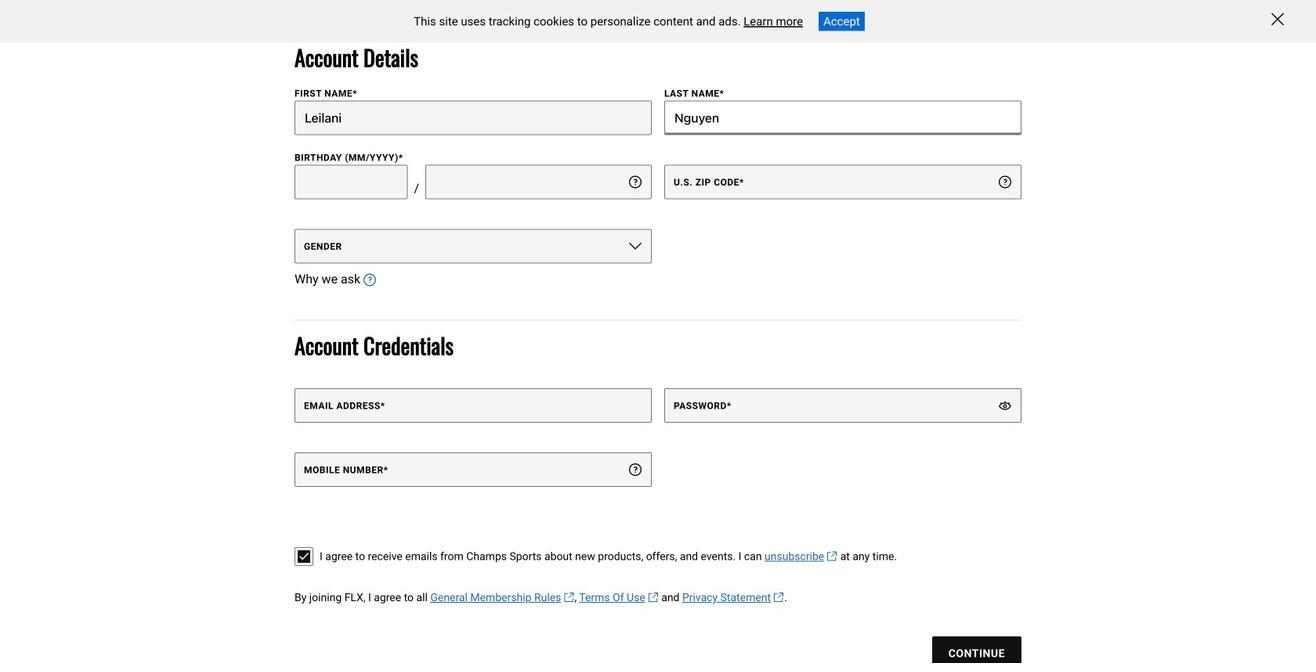 Task type: locate. For each thing, give the bounding box(es) containing it.
more information image
[[629, 176, 642, 188], [364, 274, 376, 287], [629, 464, 642, 477]]

None text field
[[664, 101, 1022, 135], [664, 165, 1022, 199], [664, 101, 1022, 135], [664, 165, 1022, 199]]

None email field
[[295, 389, 652, 423]]

0 vertical spatial more information image
[[629, 176, 642, 188]]

cookie banner region
[[0, 0, 1316, 43]]

None password field
[[664, 389, 1022, 423]]

None text field
[[295, 101, 652, 135], [295, 165, 408, 199], [426, 165, 652, 199], [295, 101, 652, 135], [295, 165, 408, 199], [426, 165, 652, 199]]

None telephone field
[[295, 453, 652, 488]]

2 vertical spatial more information image
[[629, 464, 642, 477]]

required element
[[353, 88, 357, 99], [720, 88, 724, 99], [740, 177, 744, 188], [381, 401, 385, 412], [727, 401, 732, 412], [384, 465, 388, 476]]

close image
[[1272, 13, 1284, 25]]



Task type: describe. For each thing, give the bounding box(es) containing it.
show password image
[[999, 400, 1012, 412]]

1 vertical spatial more information image
[[364, 274, 376, 287]]

more information image
[[999, 176, 1012, 188]]



